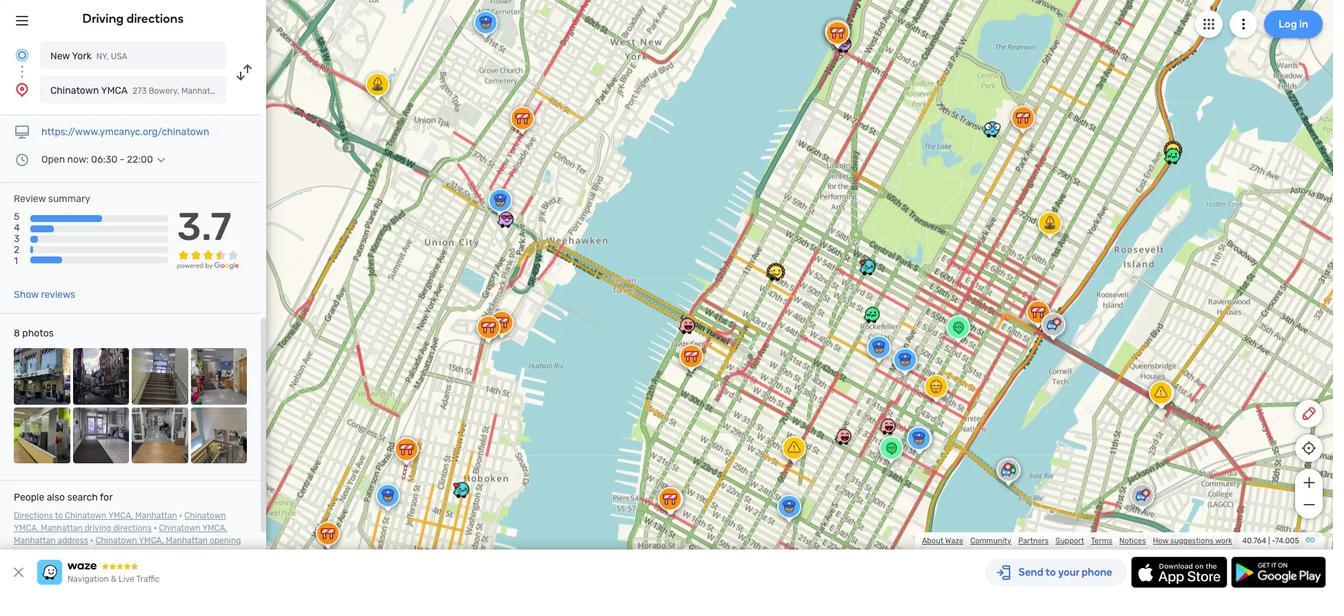 Task type: locate. For each thing, give the bounding box(es) containing it.
united
[[227, 86, 253, 96]]

|
[[1269, 537, 1271, 546]]

chinatown for chinatown ymca, manhattan opening hours
[[96, 536, 137, 546]]

directions
[[127, 11, 184, 26], [113, 524, 152, 533]]

image 2 of chinatown ymca, manhattan image
[[73, 349, 129, 405]]

open
[[41, 154, 65, 166]]

chinatown up the chinatown ymca, manhattan opening hours
[[159, 524, 201, 533]]

open now: 06:30 - 22:00 button
[[41, 154, 170, 166]]

1
[[14, 256, 18, 267]]

manhattan up chinatown ymca, manhattan address
[[135, 511, 177, 521]]

0 horizontal spatial -
[[120, 154, 125, 166]]

2
[[14, 245, 19, 256]]

ymca, for driving
[[14, 524, 39, 533]]

ymca, inside chinatown ymca, manhattan address
[[202, 524, 227, 533]]

chevron down image
[[153, 155, 170, 166]]

-
[[120, 154, 125, 166], [1273, 537, 1276, 546]]

ymca, down directions
[[14, 524, 39, 533]]

show reviews
[[14, 289, 75, 301]]

traffic
[[136, 575, 160, 584]]

chinatown ymca, manhattan driving directions link
[[14, 511, 226, 533]]

1 vertical spatial directions
[[113, 524, 152, 533]]

driving
[[85, 524, 111, 533]]

ymca, down chinatown ymca, manhattan driving directions link
[[139, 536, 164, 546]]

terms link
[[1092, 537, 1113, 546]]

1 vertical spatial -
[[1273, 537, 1276, 546]]

ymca, inside 'chinatown ymca, manhattan driving directions'
[[14, 524, 39, 533]]

about
[[923, 537, 944, 546]]

manhattan
[[135, 511, 177, 521], [41, 524, 83, 533], [14, 536, 56, 546], [166, 536, 208, 546]]

chinatown inside the chinatown ymca, manhattan opening hours
[[96, 536, 137, 546]]

people also search for
[[14, 492, 113, 504]]

how suggestions work link
[[1154, 537, 1233, 546]]

notices link
[[1120, 537, 1147, 546]]

manhattan inside chinatown ymca, manhattan address
[[14, 536, 56, 546]]

8 photos
[[14, 328, 54, 340]]

4
[[14, 222, 20, 234]]

zoom in image
[[1301, 475, 1318, 491]]

ymca
[[101, 85, 128, 97]]

chinatown ymca 273 bowery, manhattan, united states
[[50, 85, 280, 97]]

live
[[119, 575, 134, 584]]

support link
[[1056, 537, 1085, 546]]

chinatown down chinatown ymca, manhattan driving directions link
[[96, 536, 137, 546]]

people
[[14, 492, 44, 504]]

ymca, up 'opening'
[[202, 524, 227, 533]]

manhattan,
[[181, 86, 225, 96]]

partners
[[1019, 537, 1049, 546]]

5 4 3 2 1
[[14, 211, 20, 267]]

new
[[50, 50, 70, 62]]

driving
[[83, 11, 124, 26]]

chinatown inside 'chinatown ymca, manhattan driving directions'
[[184, 511, 226, 521]]

zoom out image
[[1301, 497, 1318, 513]]

https://www.ymcanyc.org/chinatown link
[[41, 126, 209, 138]]

manhattan up hours
[[14, 536, 56, 546]]

waze
[[946, 537, 964, 546]]

chinatown up 'opening'
[[184, 511, 226, 521]]

ymca, inside the chinatown ymca, manhattan opening hours
[[139, 536, 164, 546]]

chinatown ymca, manhattan opening hours link
[[14, 536, 241, 558]]

directions right driving
[[127, 11, 184, 26]]

- left 22:00
[[120, 154, 125, 166]]

usa
[[111, 52, 127, 61]]

about waze community partners support terms notices how suggestions work
[[923, 537, 1233, 546]]

partners link
[[1019, 537, 1049, 546]]

chinatown for chinatown ymca 273 bowery, manhattan, united states
[[50, 85, 99, 97]]

chinatown
[[50, 85, 99, 97], [65, 511, 107, 521], [184, 511, 226, 521], [159, 524, 201, 533], [96, 536, 137, 546]]

ymca,
[[108, 511, 133, 521], [14, 524, 39, 533], [202, 524, 227, 533], [139, 536, 164, 546]]

manhattan down 'to'
[[41, 524, 83, 533]]

manhattan left 'opening'
[[166, 536, 208, 546]]

manhattan inside the chinatown ymca, manhattan opening hours
[[166, 536, 208, 546]]

chinatown for chinatown ymca, manhattan address
[[159, 524, 201, 533]]

how
[[1154, 537, 1169, 546]]

navigation & live traffic
[[68, 575, 160, 584]]

image 3 of chinatown ymca, manhattan image
[[132, 349, 188, 405]]

for
[[100, 492, 113, 504]]

1 horizontal spatial -
[[1273, 537, 1276, 546]]

directions up chinatown ymca, manhattan opening hours 'link' at bottom left
[[113, 524, 152, 533]]

https://www.ymcanyc.org/chinatown
[[41, 126, 209, 138]]

ymca, up chinatown ymca, manhattan address link
[[108, 511, 133, 521]]

chinatown ymca, manhattan address link
[[14, 524, 227, 546]]

image 7 of chinatown ymca, manhattan image
[[132, 408, 188, 464]]

0 vertical spatial -
[[120, 154, 125, 166]]

- right |
[[1273, 537, 1276, 546]]

3.7
[[177, 204, 232, 250]]

image 4 of chinatown ymca, manhattan image
[[191, 349, 247, 405]]

opening
[[210, 536, 241, 546]]

chinatown down york
[[50, 85, 99, 97]]

manhattan inside 'chinatown ymca, manhattan driving directions'
[[41, 524, 83, 533]]

reviews
[[41, 289, 75, 301]]

review summary
[[14, 193, 90, 205]]

directions inside 'chinatown ymca, manhattan driving directions'
[[113, 524, 152, 533]]

photos
[[22, 328, 54, 340]]

chinatown inside chinatown ymca, manhattan address
[[159, 524, 201, 533]]

manhattan for chinatown ymca, manhattan address
[[14, 536, 56, 546]]



Task type: describe. For each thing, give the bounding box(es) containing it.
manhattan for chinatown ymca, manhattan driving directions
[[41, 524, 83, 533]]

40.764 | -74.005
[[1243, 537, 1300, 546]]

community link
[[971, 537, 1012, 546]]

8
[[14, 328, 20, 340]]

hours
[[14, 549, 36, 558]]

06:30
[[91, 154, 118, 166]]

search
[[67, 492, 98, 504]]

pencil image
[[1301, 406, 1318, 422]]

to
[[55, 511, 63, 521]]

work
[[1216, 537, 1233, 546]]

image 8 of chinatown ymca, manhattan image
[[191, 408, 247, 464]]

bowery,
[[149, 86, 179, 96]]

ny,
[[96, 52, 109, 61]]

74.005
[[1276, 537, 1300, 546]]

5
[[14, 211, 20, 223]]

driving directions
[[83, 11, 184, 26]]

current location image
[[14, 47, 30, 63]]

ymca, for opening
[[139, 536, 164, 546]]

now:
[[67, 154, 89, 166]]

ymca, for address
[[202, 524, 227, 533]]

open now: 06:30 - 22:00
[[41, 154, 153, 166]]

location image
[[14, 81, 30, 98]]

chinatown ymca, manhattan address
[[14, 524, 227, 546]]

image 1 of chinatown ymca, manhattan image
[[14, 349, 70, 405]]

link image
[[1306, 535, 1317, 546]]

chinatown for chinatown ymca, manhattan driving directions
[[184, 511, 226, 521]]

computer image
[[14, 124, 30, 141]]

clock image
[[14, 152, 30, 168]]

chinatown up driving at the bottom left
[[65, 511, 107, 521]]

suggestions
[[1171, 537, 1214, 546]]

image 5 of chinatown ymca, manhattan image
[[14, 408, 70, 464]]

chinatown ymca, manhattan opening hours
[[14, 536, 241, 558]]

also
[[47, 492, 65, 504]]

273
[[133, 86, 147, 96]]

directions to chinatown ymca, manhattan
[[14, 511, 177, 521]]

image 6 of chinatown ymca, manhattan image
[[73, 408, 129, 464]]

x image
[[10, 564, 27, 581]]

show
[[14, 289, 39, 301]]

3
[[14, 233, 20, 245]]

support
[[1056, 537, 1085, 546]]

navigation
[[68, 575, 109, 584]]

summary
[[48, 193, 90, 205]]

new york ny, usa
[[50, 50, 127, 62]]

about waze link
[[923, 537, 964, 546]]

terms
[[1092, 537, 1113, 546]]

40.764
[[1243, 537, 1267, 546]]

address
[[58, 536, 88, 546]]

directions
[[14, 511, 53, 521]]

chinatown ymca, manhattan driving directions
[[14, 511, 226, 533]]

community
[[971, 537, 1012, 546]]

review
[[14, 193, 46, 205]]

notices
[[1120, 537, 1147, 546]]

states
[[255, 86, 280, 96]]

manhattan for chinatown ymca, manhattan opening hours
[[166, 536, 208, 546]]

york
[[72, 50, 92, 62]]

22:00
[[127, 154, 153, 166]]

directions to chinatown ymca, manhattan link
[[14, 511, 177, 521]]

0 vertical spatial directions
[[127, 11, 184, 26]]

&
[[111, 575, 117, 584]]



Task type: vqa. For each thing, say whether or not it's contained in the screenshot.
5 min Leave by 8:55 AM
no



